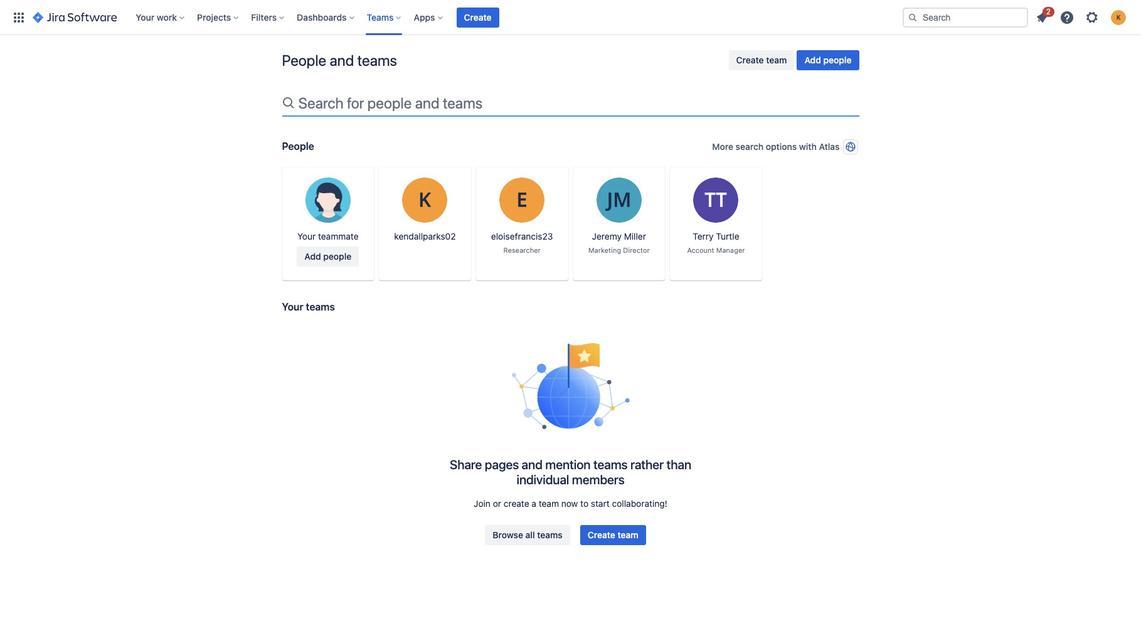 Task type: describe. For each thing, give the bounding box(es) containing it.
apps button
[[410, 7, 448, 27]]

primary element
[[8, 0, 893, 35]]

collaborating!
[[612, 498, 668, 509]]

people for people and teams
[[282, 51, 326, 69]]

kendallparks02
[[394, 231, 456, 242]]

2 vertical spatial people
[[323, 251, 352, 262]]

miller
[[624, 231, 646, 242]]

dashboards button
[[293, 7, 359, 27]]

researcher
[[504, 246, 541, 254]]

people element
[[282, 168, 859, 280]]

projects
[[197, 12, 231, 22]]

for
[[347, 94, 364, 112]]

help image
[[1060, 10, 1075, 25]]

or
[[493, 498, 501, 509]]

terry
[[693, 231, 714, 242]]

create for the bottommost create team button
[[588, 530, 615, 540]]

turtle
[[716, 231, 740, 242]]

kendallparks02 link
[[379, 168, 471, 280]]

members
[[572, 473, 625, 487]]

join or create a team now to start collaborating!
[[474, 498, 668, 509]]

notifications image
[[1035, 10, 1050, 25]]

add inside people element
[[305, 251, 321, 262]]

join
[[474, 498, 491, 509]]

create team for the bottommost create team button
[[588, 530, 639, 540]]

your work button
[[132, 7, 190, 27]]

apps
[[414, 12, 435, 22]]

marketing
[[589, 246, 621, 254]]

add people inside people element
[[305, 251, 352, 262]]

pages
[[485, 457, 519, 472]]

more search options with atlas
[[712, 141, 840, 152]]

appswitcher icon image
[[11, 10, 26, 25]]

filters button
[[247, 7, 289, 27]]

share
[[450, 457, 482, 472]]

your for your work
[[136, 12, 155, 22]]

1 horizontal spatial create team button
[[729, 50, 795, 70]]

team for rightmost create team button
[[766, 55, 787, 65]]

and inside the share pages and mention teams rather than individual members
[[522, 457, 543, 472]]

rather
[[631, 457, 664, 472]]

manager
[[716, 246, 745, 254]]

director
[[623, 246, 650, 254]]

Search field
[[903, 7, 1028, 27]]

people inside group
[[824, 55, 852, 65]]

settings image
[[1085, 10, 1100, 25]]

atlas
[[819, 141, 840, 152]]



Task type: vqa. For each thing, say whether or not it's contained in the screenshot.
create
yes



Task type: locate. For each thing, give the bounding box(es) containing it.
0 vertical spatial add people button
[[797, 50, 859, 70]]

create team button
[[729, 50, 795, 70], [580, 525, 646, 545]]

1 vertical spatial add people
[[305, 251, 352, 262]]

jeremy miller marketing director
[[589, 231, 650, 254]]

projects button
[[193, 7, 244, 27]]

create button
[[457, 7, 499, 27]]

1 horizontal spatial add
[[805, 55, 821, 65]]

2 vertical spatial your
[[282, 301, 304, 313]]

your teammate
[[297, 231, 359, 242]]

teams
[[357, 51, 397, 69], [443, 94, 483, 112], [306, 301, 335, 313], [594, 457, 628, 472], [537, 530, 563, 540]]

group
[[729, 50, 859, 70]]

create for rightmost create team button
[[736, 55, 764, 65]]

add
[[805, 55, 821, 65], [305, 251, 321, 262]]

add inside group
[[805, 55, 821, 65]]

your inside dropdown button
[[136, 12, 155, 22]]

1 vertical spatial people
[[368, 94, 412, 112]]

browse all teams button
[[485, 525, 570, 545]]

create inside group
[[736, 55, 764, 65]]

0 vertical spatial create team button
[[729, 50, 795, 70]]

1 horizontal spatial team
[[618, 530, 639, 540]]

1 vertical spatial create team
[[588, 530, 639, 540]]

1 people from the top
[[282, 51, 326, 69]]

all
[[526, 530, 535, 540]]

search image
[[908, 12, 918, 22]]

0 vertical spatial add people
[[805, 55, 852, 65]]

1 vertical spatial and
[[415, 94, 440, 112]]

1 vertical spatial add
[[305, 251, 321, 262]]

1 horizontal spatial people
[[368, 94, 412, 112]]

account
[[687, 246, 714, 254]]

2 vertical spatial create
[[588, 530, 615, 540]]

your profile and settings image
[[1111, 10, 1126, 25]]

people
[[824, 55, 852, 65], [368, 94, 412, 112], [323, 251, 352, 262]]

add people button
[[797, 50, 859, 70], [297, 247, 359, 267]]

0 vertical spatial and
[[330, 51, 354, 69]]

individual
[[517, 473, 569, 487]]

people down search
[[282, 141, 314, 152]]

more
[[712, 141, 734, 152]]

0 vertical spatial your
[[136, 12, 155, 22]]

team for the bottommost create team button
[[618, 530, 639, 540]]

1 horizontal spatial create
[[588, 530, 615, 540]]

1 horizontal spatial create team
[[736, 55, 787, 65]]

0 horizontal spatial add people
[[305, 251, 352, 262]]

work
[[157, 12, 177, 22]]

1 horizontal spatial add people button
[[797, 50, 859, 70]]

1 vertical spatial add people button
[[297, 247, 359, 267]]

0 vertical spatial people
[[282, 51, 326, 69]]

0 horizontal spatial add
[[305, 251, 321, 262]]

create
[[464, 12, 492, 22], [736, 55, 764, 65], [588, 530, 615, 540]]

0 vertical spatial create
[[464, 12, 492, 22]]

1 vertical spatial create
[[736, 55, 764, 65]]

share pages and mention teams rather than individual members
[[450, 457, 692, 487]]

to
[[581, 498, 589, 509]]

search for people and teams
[[298, 94, 483, 112]]

2 people from the top
[[282, 141, 314, 152]]

banner
[[0, 0, 1141, 35]]

1 horizontal spatial add people
[[805, 55, 852, 65]]

browse
[[493, 530, 523, 540]]

with
[[799, 141, 817, 152]]

than
[[667, 457, 692, 472]]

create team
[[736, 55, 787, 65], [588, 530, 639, 540]]

start
[[591, 498, 610, 509]]

teams inside the share pages and mention teams rather than individual members
[[594, 457, 628, 472]]

a
[[532, 498, 536, 509]]

mention
[[545, 457, 591, 472]]

your for your teams
[[282, 301, 304, 313]]

0 vertical spatial add
[[805, 55, 821, 65]]

teams
[[367, 12, 394, 22]]

terry turtle account manager
[[687, 231, 745, 254]]

your inside people element
[[297, 231, 316, 242]]

0 vertical spatial create team
[[736, 55, 787, 65]]

1 horizontal spatial and
[[415, 94, 440, 112]]

1 vertical spatial people
[[282, 141, 314, 152]]

0 vertical spatial people
[[824, 55, 852, 65]]

teammate
[[318, 231, 359, 242]]

2 vertical spatial and
[[522, 457, 543, 472]]

people up search
[[282, 51, 326, 69]]

2
[[1047, 7, 1051, 16]]

team inside group
[[766, 55, 787, 65]]

your for your teammate
[[297, 231, 316, 242]]

eloisefrancis23 researcher
[[491, 231, 553, 254]]

0 horizontal spatial create team
[[588, 530, 639, 540]]

people for people
[[282, 141, 314, 152]]

now
[[561, 498, 578, 509]]

2 horizontal spatial and
[[522, 457, 543, 472]]

1 vertical spatial create team button
[[580, 525, 646, 545]]

2 horizontal spatial people
[[824, 55, 852, 65]]

add people button inside people element
[[297, 247, 359, 267]]

people
[[282, 51, 326, 69], [282, 141, 314, 152]]

teams inside button
[[537, 530, 563, 540]]

0 horizontal spatial team
[[539, 498, 559, 509]]

teams button
[[363, 7, 406, 27]]

0 horizontal spatial add people button
[[297, 247, 359, 267]]

create team inside group
[[736, 55, 787, 65]]

2 horizontal spatial team
[[766, 55, 787, 65]]

create team for rightmost create team button
[[736, 55, 787, 65]]

search
[[298, 94, 344, 112]]

team
[[766, 55, 787, 65], [539, 498, 559, 509], [618, 530, 639, 540]]

dashboards
[[297, 12, 347, 22]]

0 horizontal spatial create
[[464, 12, 492, 22]]

options
[[766, 141, 797, 152]]

0 horizontal spatial and
[[330, 51, 354, 69]]

jira software image
[[33, 10, 117, 25], [33, 10, 117, 25]]

group containing create team
[[729, 50, 859, 70]]

1 vertical spatial your
[[297, 231, 316, 242]]

filters
[[251, 12, 277, 22]]

add people
[[805, 55, 852, 65], [305, 251, 352, 262]]

your work
[[136, 12, 177, 22]]

eloisefrancis23
[[491, 231, 553, 242]]

0 horizontal spatial people
[[323, 251, 352, 262]]

search
[[736, 141, 764, 152]]

people and teams
[[282, 51, 397, 69]]

2 vertical spatial team
[[618, 530, 639, 540]]

your
[[136, 12, 155, 22], [297, 231, 316, 242], [282, 301, 304, 313]]

your teams
[[282, 301, 335, 313]]

0 horizontal spatial create team button
[[580, 525, 646, 545]]

jeremy
[[592, 231, 622, 242]]

create inside button
[[464, 12, 492, 22]]

create
[[504, 498, 529, 509]]

atlas image
[[846, 142, 856, 152]]

browse all teams
[[493, 530, 563, 540]]

1 vertical spatial team
[[539, 498, 559, 509]]

more search options with atlas button
[[711, 137, 859, 157]]

2 horizontal spatial create
[[736, 55, 764, 65]]

banner containing your work
[[0, 0, 1141, 35]]

0 vertical spatial team
[[766, 55, 787, 65]]

and
[[330, 51, 354, 69], [415, 94, 440, 112], [522, 457, 543, 472]]



